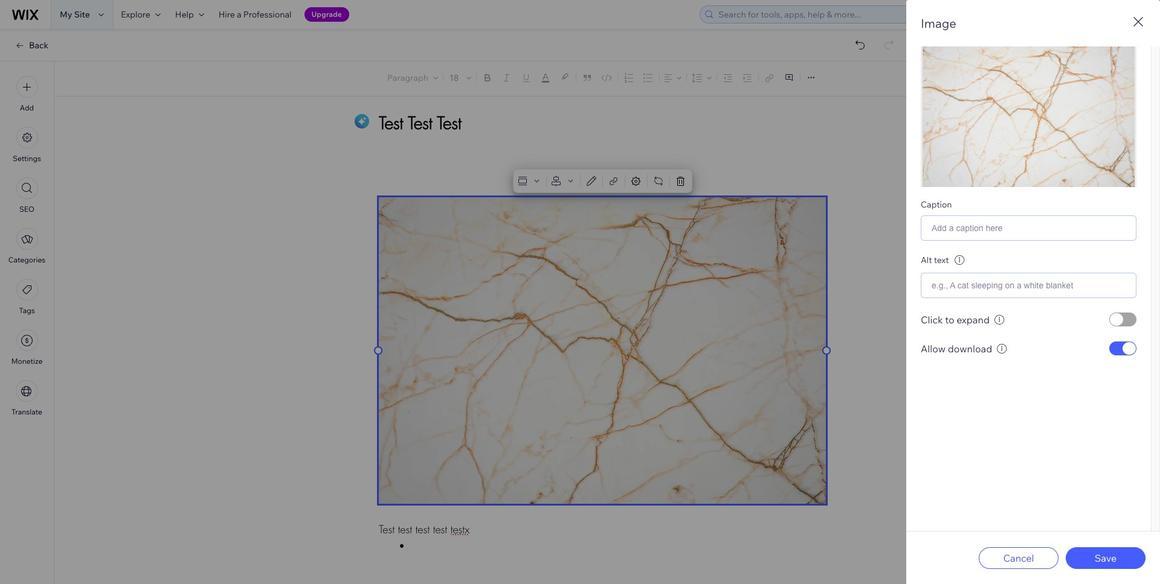 Task type: locate. For each thing, give the bounding box(es) containing it.
test test test test testx
[[379, 523, 470, 537]]

add
[[20, 103, 34, 112]]

testx
[[451, 523, 470, 537]]

help button
[[168, 0, 211, 29]]

1 horizontal spatial save button
[[1066, 548, 1146, 569]]

back button
[[15, 40, 48, 51]]

translate
[[11, 408, 42, 417]]

click to expand button
[[921, 314, 990, 326]]

to
[[945, 314, 954, 326]]

site
[[74, 9, 90, 20]]

alt text
[[921, 255, 949, 266]]

upgrade
[[311, 10, 342, 19]]

save button
[[926, 40, 975, 51], [1066, 548, 1146, 569]]

1 test from the left
[[398, 523, 412, 537]]

save
[[941, 40, 960, 51], [1095, 553, 1117, 565]]

explore
[[121, 9, 150, 20]]

expand
[[957, 314, 990, 326]]

notes button
[[1088, 71, 1137, 87]]

click
[[921, 314, 943, 326]]

0 vertical spatial save button
[[926, 40, 975, 51]]

0 vertical spatial save
[[941, 40, 960, 51]]

cancel
[[1003, 553, 1034, 565]]

allow download
[[921, 343, 992, 355]]

categories button
[[8, 228, 45, 265]]

caption
[[921, 199, 952, 210]]

test
[[398, 523, 412, 537], [415, 523, 430, 537], [433, 523, 447, 537]]

preview button
[[1006, 40, 1037, 51]]

publish button
[[1055, 36, 1119, 55]]

0 horizontal spatial test
[[398, 523, 412, 537]]

tags button
[[16, 279, 38, 315]]

1 horizontal spatial test
[[415, 523, 430, 537]]

settings button
[[13, 127, 41, 163]]

menu
[[0, 69, 54, 424]]

hire a professional
[[219, 9, 292, 20]]

2 horizontal spatial test
[[433, 523, 447, 537]]

1 horizontal spatial save
[[1095, 553, 1117, 565]]

cancel button
[[979, 548, 1059, 569]]

notes
[[1109, 73, 1133, 84]]

tags
[[19, 306, 35, 315]]

a
[[237, 9, 241, 20]]

2 test from the left
[[415, 523, 430, 537]]

my site
[[60, 9, 90, 20]]



Task type: describe. For each thing, give the bounding box(es) containing it.
3 test from the left
[[433, 523, 447, 537]]

0 horizontal spatial save button
[[926, 40, 975, 51]]

paragraph button
[[385, 69, 440, 86]]

image
[[921, 16, 956, 31]]

categories
[[8, 256, 45, 265]]

text
[[934, 255, 949, 266]]

Add a Catchy Title text field
[[379, 112, 812, 134]]

back
[[29, 40, 48, 51]]

settings
[[13, 154, 41, 163]]

Alt text field
[[921, 273, 1137, 298]]

1 vertical spatial save
[[1095, 553, 1117, 565]]

image preview region
[[906, 42, 1151, 187]]

add button
[[16, 76, 38, 112]]

seo
[[19, 205, 34, 214]]

download
[[948, 343, 992, 355]]

seo button
[[16, 178, 38, 214]]

0 horizontal spatial save
[[941, 40, 960, 51]]

allow
[[921, 343, 946, 355]]

preview
[[1006, 40, 1037, 51]]

publish
[[1072, 40, 1102, 51]]

1 vertical spatial save button
[[1066, 548, 1146, 569]]

hire
[[219, 9, 235, 20]]

menu containing add
[[0, 69, 54, 424]]

professional
[[243, 9, 292, 20]]

alt
[[921, 255, 932, 266]]

paragraph
[[387, 73, 428, 83]]

translate button
[[11, 381, 42, 417]]

help
[[175, 9, 194, 20]]

upgrade button
[[304, 7, 349, 22]]

monetize button
[[11, 330, 43, 366]]

Search for tools, apps, help & more... field
[[715, 6, 994, 23]]

allow download button
[[921, 343, 992, 355]]

hire a professional link
[[211, 0, 299, 29]]

test
[[379, 523, 395, 537]]

Caption field
[[921, 216, 1137, 241]]

monetize
[[11, 357, 43, 366]]

my
[[60, 9, 72, 20]]

click to expand
[[921, 314, 990, 326]]



Task type: vqa. For each thing, say whether or not it's contained in the screenshot.
3rd Up from right
no



